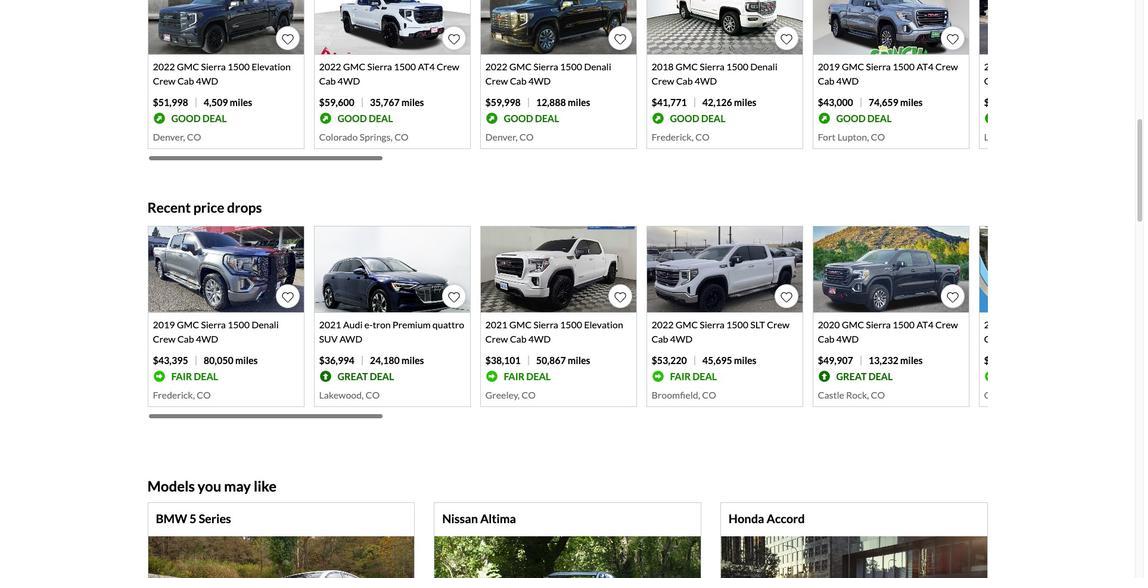 Task type: locate. For each thing, give the bounding box(es) containing it.
denali up 12,888 miles on the top
[[584, 61, 611, 72]]

1500 inside 2020 gmc sierra 1500 at4 crew cab 4wd
[[893, 319, 915, 330]]

0 horizontal spatial colorado springs, co
[[319, 131, 409, 143]]

0 horizontal spatial great
[[338, 371, 368, 382]]

1 horizontal spatial 2022 gmc sierra 1500 elevation crew cab 4wd image
[[979, 0, 1135, 54]]

1 horizontal spatial elevation
[[584, 319, 623, 330]]

gmc up $43,395 on the left bottom of page
[[177, 319, 199, 330]]

1 horizontal spatial fair
[[504, 371, 525, 382]]

miles right 50,867
[[568, 355, 590, 366]]

0 horizontal spatial 2021
[[319, 319, 341, 330]]

4wd inside 2019 gmc sierra 1500 at4 crew cab 4wd
[[836, 75, 859, 87]]

1500 inside 2019 gmc sierra 1500 at4 crew cab 4wd
[[893, 61, 915, 72]]

4wd
[[196, 75, 218, 87], [338, 75, 360, 87], [528, 75, 551, 87], [695, 75, 717, 87], [836, 75, 859, 87], [1027, 75, 1050, 87], [196, 333, 218, 345], [528, 333, 551, 345], [670, 333, 693, 345], [836, 333, 859, 345], [1016, 333, 1038, 345]]

like
[[254, 477, 277, 495]]

2022 gmc sierra 1500 elevation crew cab 4wd for denver, co
[[153, 61, 291, 87]]

nissan altima
[[442, 511, 516, 526]]

at4 up 74,659 miles
[[917, 61, 934, 72]]

great deal down 24,180
[[338, 371, 394, 382]]

colorado springs, co
[[319, 131, 409, 143], [984, 389, 1074, 401]]

deal down 24,180
[[370, 371, 394, 382]]

fair deal down 80,050
[[171, 371, 218, 382]]

gmc
[[177, 61, 199, 72], [343, 61, 365, 72], [509, 61, 532, 72], [676, 61, 698, 72], [842, 61, 864, 72], [1008, 61, 1030, 72], [177, 319, 199, 330], [509, 319, 532, 330], [676, 319, 698, 330], [842, 319, 864, 330]]

0 horizontal spatial 2019
[[153, 319, 175, 330]]

4wd inside '2022 gmc sierra 1500 denali crew cab 4wd'
[[528, 75, 551, 87]]

1 horizontal spatial fair deal
[[504, 371, 551, 382]]

denali for 2019 gmc sierra 1500 denali crew cab 4wd
[[252, 319, 279, 330]]

cab inside 2020 gmc sierra 1500 at4 crew cab 4wd
[[818, 333, 835, 345]]

2 great from the left
[[836, 371, 867, 382]]

2019 inside 2019 gmc sierra 1500 at4 crew cab 4wd
[[818, 61, 840, 72]]

sierra inside the 2019 gmc sierra 1500 denali crew cab 4wd
[[201, 319, 226, 330]]

castle rock, co
[[818, 389, 885, 401]]

1 great from the left
[[338, 371, 368, 382]]

cab up "$38,101"
[[510, 333, 527, 345]]

2020
[[818, 319, 840, 330]]

miles right 4,509
[[230, 97, 252, 108]]

crew for 80,050 miles
[[153, 333, 176, 345]]

tron
[[373, 319, 391, 330]]

denver, co down $59,998
[[485, 131, 534, 143]]

sierra inside 2019 gmc sierra 1500 at4 crew cab 4wd
[[866, 61, 891, 72]]

sierra for 4,509 miles
[[201, 61, 226, 72]]

gmc up $46,622 at the top right
[[1008, 61, 1030, 72]]

2019 gmc sierra 1500 denali crew cab 4wd image
[[148, 227, 304, 312]]

deal for 50,867 miles
[[526, 371, 551, 382]]

springs, for 4wd
[[360, 131, 393, 143]]

deal down 13,232
[[869, 371, 893, 382]]

deal down 42,126
[[701, 112, 726, 124]]

0 horizontal spatial elevation
[[252, 61, 291, 72]]

deal
[[202, 112, 227, 124], [369, 112, 393, 124], [535, 112, 559, 124], [701, 112, 726, 124], [868, 112, 892, 124], [194, 371, 218, 382], [370, 371, 394, 382], [526, 371, 551, 382], [693, 371, 717, 382], [869, 371, 893, 382]]

1 horizontal spatial 2019
[[818, 61, 840, 72]]

0 vertical spatial frederick, co
[[652, 131, 710, 143]]

2 denver, co from the left
[[485, 131, 534, 143]]

colorado
[[319, 131, 358, 143], [984, 389, 1023, 401]]

fair up greeley, co
[[504, 371, 525, 382]]

miles for 4,509 miles
[[230, 97, 252, 108]]

$28,300
[[984, 355, 1020, 366]]

good deal
[[171, 112, 227, 124], [338, 112, 393, 124], [504, 112, 559, 124], [670, 112, 726, 124], [836, 112, 892, 124]]

0 horizontal spatial fair deal
[[171, 371, 218, 382]]

good up fort lupton, co
[[836, 112, 866, 124]]

12,888 miles
[[536, 97, 590, 108]]

1 horizontal spatial springs,
[[1025, 389, 1058, 401]]

crew for 42,126 miles
[[652, 75, 674, 87]]

horn
[[1071, 319, 1092, 330]]

good for $43,000
[[836, 112, 866, 124]]

crew for 12,888 miles
[[485, 75, 508, 87]]

denali up 42,126 miles
[[750, 61, 778, 72]]

2020 gmc sierra 1500 at4 crew cab 4wd
[[818, 319, 958, 345]]

1 2022 gmc sierra 1500 elevation crew cab 4wd image from the left
[[148, 0, 304, 54]]

good down $41,771
[[670, 112, 699, 124]]

1 horizontal spatial 2022 gmc sierra 1500 elevation crew cab 4wd
[[984, 61, 1122, 87]]

cab up $59,600
[[319, 75, 336, 87]]

2018 up lb
[[984, 319, 1006, 330]]

colorado springs, co for 4wd
[[319, 131, 409, 143]]

elevation
[[252, 61, 291, 72], [1083, 61, 1122, 72], [584, 319, 623, 330]]

2022 gmc sierra 1500 at4 crew cab 4wd image
[[314, 0, 470, 54]]

cab inside 2019 gmc sierra 1500 at4 crew cab 4wd
[[818, 75, 835, 87]]

premium
[[393, 319, 431, 330]]

audi
[[343, 319, 363, 330]]

sierra inside 2022 gmc sierra 1500 at4 crew cab 4wd
[[367, 61, 392, 72]]

e-
[[364, 319, 373, 330]]

miles
[[230, 97, 252, 108], [402, 97, 424, 108], [568, 97, 590, 108], [734, 97, 757, 108], [900, 97, 923, 108], [235, 355, 258, 366], [402, 355, 424, 366], [568, 355, 590, 366], [734, 355, 757, 366], [900, 355, 923, 366]]

fair deal for $38,101
[[504, 371, 551, 382]]

fair for $38,101
[[504, 371, 525, 382]]

fair deal up broomfield, co
[[670, 371, 717, 382]]

2022 for 45,695 miles
[[652, 319, 674, 330]]

2 2021 from the left
[[485, 319, 508, 330]]

crew for 45,695 miles
[[767, 319, 790, 330]]

colorado down $59,600
[[319, 131, 358, 143]]

frederick, for good deal
[[652, 131, 694, 143]]

cab up $43,395 on the left bottom of page
[[177, 333, 194, 345]]

denali inside the 2019 gmc sierra 1500 denali crew cab 4wd
[[252, 319, 279, 330]]

deal for 42,126 miles
[[701, 112, 726, 124]]

2021 audi e-tron premium quattro suv awd image
[[314, 227, 470, 312]]

cab up $59,998
[[510, 75, 527, 87]]

sierra
[[201, 61, 226, 72], [367, 61, 392, 72], [533, 61, 558, 72], [700, 61, 725, 72], [866, 61, 891, 72], [1032, 61, 1057, 72], [201, 319, 226, 330], [533, 319, 558, 330], [700, 319, 725, 330], [866, 319, 891, 330]]

2018 inside '2018 ram 1500 big horn crew cab lb 4wd'
[[984, 319, 1006, 330]]

cab inside '2022 gmc sierra 1500 denali crew cab 4wd'
[[510, 75, 527, 87]]

recent
[[147, 199, 191, 216]]

0 vertical spatial springs,
[[360, 131, 393, 143]]

miles right 42,126
[[734, 97, 757, 108]]

deal down 50,867
[[526, 371, 551, 382]]

frederick, co down $41,771
[[652, 131, 710, 143]]

miles right 13,232
[[900, 355, 923, 366]]

good deal for 4,509
[[171, 112, 227, 124]]

miles for 50,867 miles
[[568, 355, 590, 366]]

cab left lb
[[984, 333, 1001, 345]]

denali up 80,050 miles
[[252, 319, 279, 330]]

colorado for 4wd
[[319, 131, 358, 143]]

1 good from the left
[[171, 112, 201, 124]]

0 horizontal spatial 2022 gmc sierra 1500 elevation crew cab 4wd
[[153, 61, 291, 87]]

4wd inside 2018 gmc sierra 1500 denali crew cab 4wd
[[695, 75, 717, 87]]

miles right 80,050
[[235, 355, 258, 366]]

1 vertical spatial frederick, co
[[153, 389, 211, 401]]

cab down 2020
[[818, 333, 835, 345]]

crew inside 2022 gmc sierra 1500 at4 crew cab 4wd
[[437, 61, 459, 72]]

great deal
[[338, 371, 394, 382], [836, 371, 893, 382]]

2022 gmc sierra 1500 elevation crew cab 4wd up 4,509
[[153, 61, 291, 87]]

frederick, down $43,395 on the left bottom of page
[[153, 389, 195, 401]]

50,867 miles
[[536, 355, 590, 366]]

at4 up 35,767 miles at the left of the page
[[418, 61, 435, 72]]

gmc inside 2022 gmc sierra 1500 at4 crew cab 4wd
[[343, 61, 365, 72]]

2 good from the left
[[338, 112, 367, 124]]

2 fair deal from the left
[[504, 371, 551, 382]]

0 horizontal spatial great deal
[[338, 371, 394, 382]]

2019 up $43,395 on the left bottom of page
[[153, 319, 175, 330]]

2022 inside '2022 gmc sierra 1500 denali crew cab 4wd'
[[485, 61, 508, 72]]

0 vertical spatial frederick,
[[652, 131, 694, 143]]

0 horizontal spatial denali
[[252, 319, 279, 330]]

gmc right 2020
[[842, 319, 864, 330]]

denver, co down $51,998
[[153, 131, 201, 143]]

0 vertical spatial 2018
[[652, 61, 674, 72]]

13,232
[[869, 355, 899, 366]]

deal down 80,050
[[194, 371, 218, 382]]

deal down 45,695
[[693, 371, 717, 382]]

2018 inside 2018 gmc sierra 1500 denali crew cab 4wd
[[652, 61, 674, 72]]

cab inside the 2019 gmc sierra 1500 denali crew cab 4wd
[[177, 333, 194, 345]]

sierra inside '2022 gmc sierra 1500 denali crew cab 4wd'
[[533, 61, 558, 72]]

2021 for 2021 audi e-tron premium quattro suv awd
[[319, 319, 341, 330]]

loveland,
[[984, 131, 1024, 143]]

1 horizontal spatial denver,
[[485, 131, 518, 143]]

miles right 45,695
[[734, 355, 757, 366]]

gmc inside "2021 gmc sierra 1500 elevation crew cab 4wd"
[[509, 319, 532, 330]]

deal down '12,888'
[[535, 112, 559, 124]]

frederick, co for fair
[[153, 389, 211, 401]]

5 good deal from the left
[[836, 112, 892, 124]]

2 fair from the left
[[504, 371, 525, 382]]

1 good deal from the left
[[171, 112, 227, 124]]

broomfield, co
[[652, 389, 716, 401]]

deal for 80,050 miles
[[194, 371, 218, 382]]

great deal up rock,
[[836, 371, 893, 382]]

sierra inside "2021 gmc sierra 1500 elevation crew cab 4wd"
[[533, 319, 558, 330]]

gmc up $41,771
[[676, 61, 698, 72]]

2022 inside 2022 gmc sierra 1500 at4 crew cab 4wd
[[319, 61, 341, 72]]

1 horizontal spatial great
[[836, 371, 867, 382]]

crew inside the 2019 gmc sierra 1500 denali crew cab 4wd
[[153, 333, 176, 345]]

sierra inside 2020 gmc sierra 1500 at4 crew cab 4wd
[[866, 319, 891, 330]]

cab up $53,220
[[652, 333, 668, 345]]

at4 inside 2020 gmc sierra 1500 at4 crew cab 4wd
[[917, 319, 934, 330]]

5 good from the left
[[836, 112, 866, 124]]

2018 gmc sierra 1500 denali crew cab 4wd
[[652, 61, 778, 87]]

4wd inside the 2019 gmc sierra 1500 denali crew cab 4wd
[[196, 333, 218, 345]]

0 horizontal spatial 2018
[[652, 61, 674, 72]]

2021 inside "2021 gmc sierra 1500 elevation crew cab 4wd"
[[485, 319, 508, 330]]

miles for 80,050 miles
[[235, 355, 258, 366]]

2019 up $43,000
[[818, 61, 840, 72]]

gmc up $53,220
[[676, 319, 698, 330]]

50,867
[[536, 355, 566, 366]]

fair up broomfield, co
[[670, 371, 691, 382]]

elevation inside "2021 gmc sierra 1500 elevation crew cab 4wd"
[[584, 319, 623, 330]]

crew inside '2022 gmc sierra 1500 denali crew cab 4wd'
[[485, 75, 508, 87]]

good
[[171, 112, 201, 124], [338, 112, 367, 124], [504, 112, 533, 124], [670, 112, 699, 124], [836, 112, 866, 124]]

4 good deal from the left
[[670, 112, 726, 124]]

at4 up the 13,232 miles
[[917, 319, 934, 330]]

good deal for 35,767
[[338, 112, 393, 124]]

crew inside "2021 gmc sierra 1500 elevation crew cab 4wd"
[[485, 333, 508, 345]]

recent price drops
[[147, 199, 262, 216]]

4wd inside "2021 gmc sierra 1500 elevation crew cab 4wd"
[[528, 333, 551, 345]]

good deal down 35,767
[[338, 112, 393, 124]]

2022 gmc sierra 1500 denali crew cab 4wd
[[485, 61, 611, 87]]

good down $59,998
[[504, 112, 533, 124]]

1500 inside "2021 gmc sierra 1500 elevation crew cab 4wd"
[[560, 319, 582, 330]]

gmc inside 2018 gmc sierra 1500 denali crew cab 4wd
[[676, 61, 698, 72]]

1 horizontal spatial frederick,
[[652, 131, 694, 143]]

crew inside 2020 gmc sierra 1500 at4 crew cab 4wd
[[936, 319, 958, 330]]

gmc inside '2022 gmc sierra 1500 denali crew cab 4wd'
[[509, 61, 532, 72]]

1 horizontal spatial great deal
[[836, 371, 893, 382]]

24,180
[[370, 355, 400, 366]]

crew inside 2019 gmc sierra 1500 at4 crew cab 4wd
[[936, 61, 958, 72]]

big
[[1055, 319, 1069, 330]]

gmc up $59,600
[[343, 61, 365, 72]]

45,695
[[702, 355, 732, 366]]

colorado springs, co down $28,300
[[984, 389, 1074, 401]]

springs,
[[360, 131, 393, 143], [1025, 389, 1058, 401]]

0 horizontal spatial frederick, co
[[153, 389, 211, 401]]

1 2021 from the left
[[319, 319, 341, 330]]

denver, down $59,998
[[485, 131, 518, 143]]

elevation for denver, co
[[252, 61, 291, 72]]

$51,998
[[153, 97, 188, 108]]

colorado down $28,300
[[984, 389, 1023, 401]]

1 vertical spatial colorado springs, co
[[984, 389, 1074, 401]]

frederick, co down $43,395 on the left bottom of page
[[153, 389, 211, 401]]

2022 inside 2022 gmc sierra 1500 slt crew cab 4wd
[[652, 319, 674, 330]]

2 horizontal spatial fair
[[670, 371, 691, 382]]

crew
[[437, 61, 459, 72], [936, 61, 958, 72], [153, 75, 176, 87], [485, 75, 508, 87], [652, 75, 674, 87], [984, 75, 1007, 87], [767, 319, 790, 330], [936, 319, 958, 330], [1094, 319, 1117, 330], [153, 333, 176, 345], [485, 333, 508, 345]]

good deal up lupton,
[[836, 112, 892, 124]]

nissan altima image
[[435, 537, 701, 578]]

1500 for 13,232 miles
[[893, 319, 915, 330]]

4wd inside 2022 gmc sierra 1500 at4 crew cab 4wd
[[338, 75, 360, 87]]

at4
[[418, 61, 435, 72], [917, 61, 934, 72], [917, 319, 934, 330]]

cab inside 2022 gmc sierra 1500 at4 crew cab 4wd
[[319, 75, 336, 87]]

2 great deal from the left
[[836, 371, 893, 382]]

74,659
[[869, 97, 899, 108]]

2018 ram 1500 big horn crew cab lb 4wd image
[[979, 227, 1135, 312]]

cab for 42,126 miles
[[676, 75, 693, 87]]

colorado springs, co for lb
[[984, 389, 1074, 401]]

3 fair deal from the left
[[670, 371, 717, 382]]

1 denver, co from the left
[[153, 131, 201, 143]]

sierra inside 2018 gmc sierra 1500 denali crew cab 4wd
[[700, 61, 725, 72]]

fair deal for $53,220
[[670, 371, 717, 382]]

2022 up $51,998
[[153, 61, 175, 72]]

3 good deal from the left
[[504, 112, 559, 124]]

2022 gmc sierra 1500 elevation crew cab 4wd up $46,622 at the top right
[[984, 61, 1122, 87]]

2 horizontal spatial denali
[[750, 61, 778, 72]]

2022 up $53,220
[[652, 319, 674, 330]]

4wd for 35,767 miles
[[338, 75, 360, 87]]

1 vertical spatial 2019
[[153, 319, 175, 330]]

1 fair from the left
[[171, 371, 192, 382]]

2 2022 gmc sierra 1500 elevation crew cab 4wd image from the left
[[979, 0, 1135, 54]]

honda
[[729, 511, 764, 526]]

0 horizontal spatial springs,
[[360, 131, 393, 143]]

2022 gmc sierra 1500 slt crew cab 4wd image
[[647, 227, 802, 312]]

fair deal up greeley, co
[[504, 371, 551, 382]]

1500 inside 2018 gmc sierra 1500 denali crew cab 4wd
[[726, 61, 749, 72]]

cab for 80,050 miles
[[177, 333, 194, 345]]

cab
[[177, 75, 194, 87], [319, 75, 336, 87], [510, 75, 527, 87], [676, 75, 693, 87], [818, 75, 835, 87], [1009, 75, 1025, 87], [177, 333, 194, 345], [510, 333, 527, 345], [652, 333, 668, 345], [818, 333, 835, 345], [984, 333, 1001, 345]]

miles for 74,659 miles
[[900, 97, 923, 108]]

deal down 4,509
[[202, 112, 227, 124]]

4wd for 13,232 miles
[[836, 333, 859, 345]]

2 horizontal spatial fair deal
[[670, 371, 717, 382]]

1 vertical spatial colorado
[[984, 389, 1023, 401]]

4wd inside 2020 gmc sierra 1500 at4 crew cab 4wd
[[836, 333, 859, 345]]

cab up $51,998
[[177, 75, 194, 87]]

1500 inside 2022 gmc sierra 1500 slt crew cab 4wd
[[726, 319, 749, 330]]

0 horizontal spatial 2022 gmc sierra 1500 elevation crew cab 4wd image
[[148, 0, 304, 54]]

denali inside 2018 gmc sierra 1500 denali crew cab 4wd
[[750, 61, 778, 72]]

fair deal
[[171, 371, 218, 382], [504, 371, 551, 382], [670, 371, 717, 382]]

1 vertical spatial springs,
[[1025, 389, 1058, 401]]

4 good from the left
[[670, 112, 699, 124]]

sierra inside 2022 gmc sierra 1500 slt crew cab 4wd
[[700, 319, 725, 330]]

1 vertical spatial frederick,
[[153, 389, 195, 401]]

denver, down $51,998
[[153, 131, 185, 143]]

0 vertical spatial colorado springs, co
[[319, 131, 409, 143]]

4,509 miles
[[204, 97, 252, 108]]

frederick, down $41,771
[[652, 131, 694, 143]]

2022 gmc sierra 1500 at4 crew cab 4wd
[[319, 61, 459, 87]]

24,180 miles
[[370, 355, 424, 366]]

0 horizontal spatial colorado
[[319, 131, 358, 143]]

1500 for 12,888 miles
[[560, 61, 582, 72]]

sierra for 50,867 miles
[[533, 319, 558, 330]]

2021 for 2021 gmc sierra 1500 elevation crew cab 4wd
[[485, 319, 508, 330]]

denver, co for $59,998
[[485, 131, 534, 143]]

deal for 74,659 miles
[[868, 112, 892, 124]]

1 horizontal spatial denver, co
[[485, 131, 534, 143]]

1 2022 gmc sierra 1500 elevation crew cab 4wd from the left
[[153, 61, 291, 87]]

gmc inside the 2019 gmc sierra 1500 denali crew cab 4wd
[[177, 319, 199, 330]]

35,767
[[370, 97, 400, 108]]

miles right '12,888'
[[568, 97, 590, 108]]

1500 inside '2022 gmc sierra 1500 denali crew cab 4wd'
[[560, 61, 582, 72]]

3 fair from the left
[[670, 371, 691, 382]]

miles right 35,767
[[402, 97, 424, 108]]

greeley,
[[485, 389, 520, 401]]

fair
[[171, 371, 192, 382], [504, 371, 525, 382], [670, 371, 691, 382]]

1500 for 50,867 miles
[[560, 319, 582, 330]]

1500 for 42,126 miles
[[726, 61, 749, 72]]

good down $51,998
[[171, 112, 201, 124]]

1 great deal from the left
[[338, 371, 394, 382]]

0 horizontal spatial denver, co
[[153, 131, 201, 143]]

2 2022 gmc sierra 1500 elevation crew cab 4wd from the left
[[984, 61, 1122, 87]]

denali inside '2022 gmc sierra 1500 denali crew cab 4wd'
[[584, 61, 611, 72]]

drops
[[227, 199, 262, 216]]

2021 up suv
[[319, 319, 341, 330]]

models you may like
[[147, 477, 277, 495]]

1 horizontal spatial 2018
[[984, 319, 1006, 330]]

may
[[224, 477, 251, 495]]

deal for 12,888 miles
[[535, 112, 559, 124]]

$43,395
[[153, 355, 188, 366]]

fair for $53,220
[[670, 371, 691, 382]]

good down $59,600
[[338, 112, 367, 124]]

gmc inside 2020 gmc sierra 1500 at4 crew cab 4wd
[[842, 319, 864, 330]]

deal for 4,509 miles
[[202, 112, 227, 124]]

great up lakewood, co
[[338, 371, 368, 382]]

2022 up $59,998
[[485, 61, 508, 72]]

colorado springs, co down 35,767
[[319, 131, 409, 143]]

cab up $43,000
[[818, 75, 835, 87]]

fair down $43,395 on the left bottom of page
[[171, 371, 192, 382]]

1 horizontal spatial frederick, co
[[652, 131, 710, 143]]

crew inside 2022 gmc sierra 1500 slt crew cab 4wd
[[767, 319, 790, 330]]

$53,220
[[652, 355, 687, 366]]

2021 inside the 2021 audi e-tron premium quattro suv awd
[[319, 319, 341, 330]]

1 horizontal spatial denali
[[584, 61, 611, 72]]

crew inside 2018 gmc sierra 1500 denali crew cab 4wd
[[652, 75, 674, 87]]

cab inside 2018 gmc sierra 1500 denali crew cab 4wd
[[676, 75, 693, 87]]

2022 gmc sierra 1500 elevation crew cab 4wd image
[[148, 0, 304, 54], [979, 0, 1135, 54]]

bmw 5 series image
[[148, 537, 414, 578]]

altima
[[480, 511, 516, 526]]

0 horizontal spatial denver,
[[153, 131, 185, 143]]

cab inside 2022 gmc sierra 1500 slt crew cab 4wd
[[652, 333, 668, 345]]

2021 up "$38,101"
[[485, 319, 508, 330]]

0 horizontal spatial fair
[[171, 371, 192, 382]]

4wd inside 2022 gmc sierra 1500 slt crew cab 4wd
[[670, 333, 693, 345]]

good deal down 42,126
[[670, 112, 726, 124]]

gmc up "$38,101"
[[509, 319, 532, 330]]

2019 for 2019 gmc sierra 1500 at4 crew cab 4wd
[[818, 61, 840, 72]]

at4 for 35,767 miles
[[418, 61, 435, 72]]

good deal down '12,888'
[[504, 112, 559, 124]]

0 vertical spatial colorado
[[319, 131, 358, 143]]

cab for 74,659 miles
[[818, 75, 835, 87]]

great
[[338, 371, 368, 382], [836, 371, 867, 382]]

gmc inside 2022 gmc sierra 1500 slt crew cab 4wd
[[676, 319, 698, 330]]

1 fair deal from the left
[[171, 371, 218, 382]]

cab inside "2021 gmc sierra 1500 elevation crew cab 4wd"
[[510, 333, 527, 345]]

1 denver, from the left
[[153, 131, 185, 143]]

2 good deal from the left
[[338, 112, 393, 124]]

1500 inside 2022 gmc sierra 1500 at4 crew cab 4wd
[[394, 61, 416, 72]]

bmw
[[156, 511, 187, 526]]

miles right '74,659'
[[900, 97, 923, 108]]

great deal for 24,180 miles
[[338, 371, 394, 382]]

fair for $43,395
[[171, 371, 192, 382]]

1500 inside the 2019 gmc sierra 1500 denali crew cab 4wd
[[228, 319, 250, 330]]

good deal down 4,509
[[171, 112, 227, 124]]

gmc up $59,998
[[509, 61, 532, 72]]

at4 inside 2022 gmc sierra 1500 at4 crew cab 4wd
[[418, 61, 435, 72]]

2019 inside the 2019 gmc sierra 1500 denali crew cab 4wd
[[153, 319, 175, 330]]

deal for 13,232 miles
[[869, 371, 893, 382]]

3 good from the left
[[504, 112, 533, 124]]

1 horizontal spatial colorado springs, co
[[984, 389, 1074, 401]]

cab up $41,771
[[676, 75, 693, 87]]

2022 up $59,600
[[319, 61, 341, 72]]

at4 inside 2019 gmc sierra 1500 at4 crew cab 4wd
[[917, 61, 934, 72]]

2018 up $41,771
[[652, 61, 674, 72]]

gmc up $43,000
[[842, 61, 864, 72]]

2 denver, from the left
[[485, 131, 518, 143]]

fair deal for $43,395
[[171, 371, 218, 382]]

co
[[187, 131, 201, 143], [394, 131, 409, 143], [520, 131, 534, 143], [696, 131, 710, 143], [871, 131, 885, 143], [1026, 131, 1040, 143], [197, 389, 211, 401], [366, 389, 380, 401], [522, 389, 536, 401], [702, 389, 716, 401], [871, 389, 885, 401], [1060, 389, 1074, 401]]

cab inside '2018 ram 1500 big horn crew cab lb 4wd'
[[984, 333, 1001, 345]]

deal down 35,767
[[369, 112, 393, 124]]

sierra for 35,767 miles
[[367, 61, 392, 72]]

great up castle rock, co
[[836, 371, 867, 382]]

deal down '74,659'
[[868, 112, 892, 124]]

2 horizontal spatial elevation
[[1083, 61, 1122, 72]]

gmc for 74,659 miles
[[842, 61, 864, 72]]

good deal for 42,126
[[670, 112, 726, 124]]

gmc inside 2019 gmc sierra 1500 at4 crew cab 4wd
[[842, 61, 864, 72]]

fort
[[818, 131, 836, 143]]

4wd for 42,126 miles
[[695, 75, 717, 87]]

gmc for 12,888 miles
[[509, 61, 532, 72]]

elevation for greeley, co
[[584, 319, 623, 330]]

gmc up $51,998
[[177, 61, 199, 72]]

2022 gmc sierra 1500 elevation crew cab 4wd
[[153, 61, 291, 87], [984, 61, 1122, 87]]

denali
[[584, 61, 611, 72], [750, 61, 778, 72], [252, 319, 279, 330]]

miles for 24,180 miles
[[402, 355, 424, 366]]

2022 gmc sierra 1500 elevation crew cab 4wd image for denver, co
[[148, 0, 304, 54]]

miles right 24,180
[[402, 355, 424, 366]]

0 horizontal spatial frederick,
[[153, 389, 195, 401]]

1 horizontal spatial 2021
[[485, 319, 508, 330]]

1 horizontal spatial colorado
[[984, 389, 1023, 401]]

0 vertical spatial 2019
[[818, 61, 840, 72]]

1 vertical spatial 2018
[[984, 319, 1006, 330]]



Task type: describe. For each thing, give the bounding box(es) containing it.
cab for 45,695 miles
[[652, 333, 668, 345]]

crew for 13,232 miles
[[936, 319, 958, 330]]

quattro
[[433, 319, 464, 330]]

lupton,
[[838, 131, 869, 143]]

price
[[193, 199, 224, 216]]

sierra for 74,659 miles
[[866, 61, 891, 72]]

denali for 2018 gmc sierra 1500 denali crew cab 4wd
[[750, 61, 778, 72]]

13,232 miles
[[869, 355, 923, 366]]

cab for 12,888 miles
[[510, 75, 527, 87]]

2022 for 35,767 miles
[[319, 61, 341, 72]]

$38,101
[[485, 355, 521, 366]]

$59,998
[[485, 97, 521, 108]]

2022 gmc sierra 1500 slt crew cab 4wd
[[652, 319, 790, 345]]

4wd for 50,867 miles
[[528, 333, 551, 345]]

12,888
[[536, 97, 566, 108]]

4wd for 12,888 miles
[[528, 75, 551, 87]]

gmc for 13,232 miles
[[842, 319, 864, 330]]

1500 for 74,659 miles
[[893, 61, 915, 72]]

series
[[199, 511, 231, 526]]

4wd for 74,659 miles
[[836, 75, 859, 87]]

miles for 12,888 miles
[[568, 97, 590, 108]]

2021 gmc sierra 1500 elevation crew cab 4wd
[[485, 319, 623, 345]]

deal for 35,767 miles
[[369, 112, 393, 124]]

crew for 74,659 miles
[[936, 61, 958, 72]]

gmc for 45,695 miles
[[676, 319, 698, 330]]

accord
[[767, 511, 805, 526]]

sierra for 13,232 miles
[[866, 319, 891, 330]]

good for $59,998
[[504, 112, 533, 124]]

miles for 35,767 miles
[[402, 97, 424, 108]]

colorado for lb
[[984, 389, 1023, 401]]

miles for 42,126 miles
[[734, 97, 757, 108]]

rock,
[[846, 389, 869, 401]]

bmw 5 series
[[156, 511, 231, 526]]

nissan
[[442, 511, 478, 526]]

gmc for 35,767 miles
[[343, 61, 365, 72]]

honda accord link
[[729, 511, 805, 526]]

2018 gmc sierra 1500 denali crew cab 4wd image
[[647, 0, 802, 54]]

suv
[[319, 333, 338, 345]]

ram
[[1008, 319, 1030, 330]]

$41,771
[[652, 97, 687, 108]]

awd
[[339, 333, 362, 345]]

1500 for 35,767 miles
[[394, 61, 416, 72]]

80,050
[[204, 355, 233, 366]]

denali for 2022 gmc sierra 1500 denali crew cab 4wd
[[584, 61, 611, 72]]

2021 gmc sierra 1500 elevation crew cab 4wd image
[[481, 227, 636, 312]]

good for $41,771
[[670, 112, 699, 124]]

gmc for 4,509 miles
[[177, 61, 199, 72]]

castle
[[818, 389, 844, 401]]

fort lupton, co
[[818, 131, 885, 143]]

denver, co for $51,998
[[153, 131, 201, 143]]

elevation for loveland, co
[[1083, 61, 1122, 72]]

2019 for 2019 gmc sierra 1500 denali crew cab 4wd
[[153, 319, 175, 330]]

cab up $46,622 at the top right
[[1009, 75, 1025, 87]]

4wd for 80,050 miles
[[196, 333, 218, 345]]

crew for 50,867 miles
[[485, 333, 508, 345]]

denver, for $51,998
[[153, 131, 185, 143]]

2018 for 2018 gmc sierra 1500 denali crew cab 4wd
[[652, 61, 674, 72]]

1500 inside '2018 ram 1500 big horn crew cab lb 4wd'
[[1031, 319, 1054, 330]]

broomfield,
[[652, 389, 700, 401]]

2022 gmc sierra 1500 elevation crew cab 4wd for loveland, co
[[984, 61, 1122, 87]]

gmc for 80,050 miles
[[177, 319, 199, 330]]

good for $51,998
[[171, 112, 201, 124]]

great for $49,907
[[836, 371, 867, 382]]

2018 ram 1500 big horn crew cab lb 4wd
[[984, 319, 1117, 345]]

great deal for 13,232 miles
[[836, 371, 893, 382]]

bmw 5 series link
[[156, 511, 231, 526]]

lb
[[1003, 333, 1014, 345]]

you
[[198, 477, 221, 495]]

1500 for 45,695 miles
[[726, 319, 749, 330]]

2020 gmc sierra 1500 at4 crew cab 4wd image
[[813, 227, 969, 312]]

2019 gmc sierra 1500 at4 crew cab 4wd
[[818, 61, 958, 87]]

2022 gmc sierra 1500 denali crew cab 4wd image
[[481, 0, 636, 54]]

$36,994
[[319, 355, 354, 366]]

2022 for 4,509 miles
[[153, 61, 175, 72]]

4wd inside '2018 ram 1500 big horn crew cab lb 4wd'
[[1016, 333, 1038, 345]]

1500 for 4,509 miles
[[228, 61, 250, 72]]

loveland, co
[[984, 131, 1040, 143]]

35,767 miles
[[370, 97, 424, 108]]

$43,000
[[818, 97, 853, 108]]

denver, for $59,998
[[485, 131, 518, 143]]

honda accord image
[[721, 537, 987, 578]]

$49,907
[[818, 355, 853, 366]]

42,126 miles
[[702, 97, 757, 108]]

frederick, for fair deal
[[153, 389, 195, 401]]

cab for 4,509 miles
[[177, 75, 194, 87]]

springs, for lb
[[1025, 389, 1058, 401]]

2021 audi e-tron premium quattro suv awd
[[319, 319, 464, 345]]

sierra for 80,050 miles
[[201, 319, 226, 330]]

honda accord
[[729, 511, 805, 526]]

cab for 35,767 miles
[[319, 75, 336, 87]]

deal for 24,180 miles
[[370, 371, 394, 382]]

cab for 13,232 miles
[[818, 333, 835, 345]]

lakewood, co
[[319, 389, 380, 401]]

$46,622
[[984, 97, 1020, 108]]

2022 for 12,888 miles
[[485, 61, 508, 72]]

2022 up $46,622 at the top right
[[984, 61, 1006, 72]]

good for $59,600
[[338, 112, 367, 124]]

45,695 miles
[[702, 355, 757, 366]]

1500 for 80,050 miles
[[228, 319, 250, 330]]

2019 gmc sierra 1500 at4 crew cab 4wd image
[[813, 0, 969, 54]]

4wd for 4,509 miles
[[196, 75, 218, 87]]

5
[[189, 511, 196, 526]]

deal for 45,695 miles
[[693, 371, 717, 382]]

frederick, co for good
[[652, 131, 710, 143]]

at4 for 13,232 miles
[[917, 319, 934, 330]]

miles for 45,695 miles
[[734, 355, 757, 366]]

80,050 miles
[[204, 355, 258, 366]]

good deal for 74,659
[[836, 112, 892, 124]]

gmc for 42,126 miles
[[676, 61, 698, 72]]

2019 gmc sierra 1500 denali crew cab 4wd
[[153, 319, 279, 345]]

$59,600
[[319, 97, 354, 108]]

sierra for 12,888 miles
[[533, 61, 558, 72]]

crew inside '2018 ram 1500 big horn crew cab lb 4wd'
[[1094, 319, 1117, 330]]

lakewood,
[[319, 389, 364, 401]]

74,659 miles
[[869, 97, 923, 108]]

cab for 50,867 miles
[[510, 333, 527, 345]]

models
[[147, 477, 195, 495]]

great for $36,994
[[338, 371, 368, 382]]

gmc for 50,867 miles
[[509, 319, 532, 330]]

slt
[[750, 319, 765, 330]]

sierra for 45,695 miles
[[700, 319, 725, 330]]

42,126
[[702, 97, 732, 108]]

sierra for 42,126 miles
[[700, 61, 725, 72]]

2018 for 2018 ram 1500 big horn crew cab lb 4wd
[[984, 319, 1006, 330]]

greeley, co
[[485, 389, 536, 401]]

4,509
[[204, 97, 228, 108]]

nissan altima link
[[442, 511, 516, 526]]

crew for 35,767 miles
[[437, 61, 459, 72]]



Task type: vqa. For each thing, say whether or not it's contained in the screenshot.


